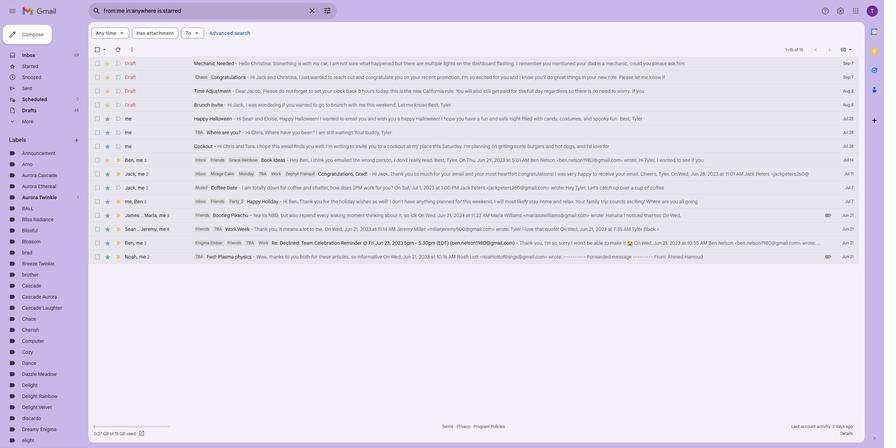 Task type: describe. For each thing, give the bounding box(es) containing it.
i right "tara,"
[[257, 143, 258, 150]]

much
[[420, 171, 433, 177]]

something
[[273, 60, 297, 67]]

jack, for i
[[233, 102, 245, 108]]

is up let
[[400, 88, 403, 94]]

coffee
[[211, 185, 226, 191]]

1 · from the left
[[454, 424, 456, 429]]

3 jun 21 from the top
[[842, 240, 854, 246]]

0 horizontal spatial will
[[465, 88, 472, 94]]

velvet
[[39, 404, 52, 411]]

0 horizontal spatial my
[[313, 60, 319, 67]]

breeze
[[22, 261, 37, 267]]

congratulations, grad! - hi jack, thank you so much for your email and your most heartfelt  congratulations! i was very happy to receive your email. cheers, tyler. on  wed, jun 28, 2023 at 11:01 am jack peters <jackpeters260@
[[318, 171, 809, 177]]

so left sorry
[[552, 240, 558, 246]]

2 horizontal spatial happy
[[280, 116, 294, 122]]

i down the remember
[[520, 74, 521, 80]]

jul for sixth row from the bottom
[[845, 185, 851, 190]]

brunch invite - hi jack, i was wondering if you wanted to go to brunch with me this  weekend. let me know! best, tyler
[[194, 102, 451, 108]]

happy holiday - hi ben, thank you for the holiday wishes as well! i don't have anything  planned for this weekend, i will most likely stay home and relax. your  family trip sounds exciting! where are you all going
[[247, 199, 698, 205]]

1 horizontal spatial please
[[619, 74, 634, 80]]

2 horizontal spatial are
[[662, 199, 669, 205]]

from:
[[654, 254, 667, 260]]

him
[[677, 60, 685, 67]]

1 jun 21 from the top
[[842, 213, 854, 218]]

(ben.nelson1980@gmail.com)
[[450, 240, 515, 246]]

1 horizontal spatial 15
[[789, 47, 793, 52]]

for right both
[[311, 254, 318, 260]]

0 horizontal spatial nelson
[[540, 157, 555, 163]]

bliss radiance link
[[22, 217, 54, 223]]

1 sep from the top
[[843, 61, 851, 66]]

2 vertical spatial with
[[534, 116, 543, 122]]

pm
[[452, 185, 459, 191]]

thank down its
[[254, 226, 268, 232]]

sean .. jeremy , me 8
[[125, 226, 169, 232]]

1 vertical spatial new
[[413, 88, 422, 94]]

2 vertical spatial am
[[244, 185, 251, 191]]

0 vertical spatial if
[[662, 74, 665, 80]]

terms link
[[442, 424, 453, 429]]

1 know from the left
[[522, 74, 534, 80]]

2023 up ahmed
[[670, 240, 681, 246]]

mirage calm
[[211, 171, 234, 176]]

0 horizontal spatial email
[[281, 143, 293, 150]]

i up cheers,
[[657, 157, 658, 163]]

1 halloween! from the left
[[295, 116, 319, 122]]

jack, for thank
[[378, 171, 389, 177]]

to right able
[[605, 240, 609, 246]]

2023 up able
[[596, 226, 607, 232]]

0 horizontal spatial that
[[535, 226, 544, 232]]

2 halloween! from the left
[[416, 116, 440, 122]]

hi right invite
[[228, 102, 232, 108]]

friends for book ideas
[[211, 157, 225, 163]]

you left been? on the left top
[[292, 130, 300, 136]]

0 vertical spatial there
[[404, 60, 415, 67]]

is right dad
[[597, 60, 601, 67]]

delight for delight velvet
[[22, 404, 38, 411]]

regardless
[[544, 88, 567, 94]]

for right planned
[[456, 199, 462, 205]]

row containing noah
[[88, 250, 859, 264]]

rainbow for delight rainbow
[[39, 393, 57, 400]]

am right 10:16
[[449, 254, 456, 260]]

days
[[836, 424, 845, 429]]

1 horizontal spatial love
[[593, 143, 602, 150]]

delight rainbow link
[[22, 393, 57, 400]]

the left wrong
[[353, 157, 360, 163]]

jack up me , ben 3
[[125, 185, 135, 191]]

holiday
[[339, 199, 355, 205]]

this left weekend,
[[463, 199, 471, 205]]

0 horizontal spatial with
[[303, 60, 312, 67]]

twinkle for breeze twinkle
[[38, 261, 54, 267]]

you down forget
[[287, 102, 294, 108]]

jack , me 2 for congratulations,
[[125, 171, 148, 177]]

able
[[594, 240, 603, 246]]

i down the likely
[[522, 226, 524, 232]]

0 vertical spatial 5
[[358, 88, 361, 94]]

4 21 from the top
[[850, 254, 854, 259]]

ethereal
[[38, 183, 56, 190]]

3 21 from the top
[[850, 240, 854, 246]]

has attachment
[[136, 30, 174, 36]]

to
[[186, 30, 191, 36]]

ago
[[846, 424, 853, 429]]

0 horizontal spatial it
[[279, 226, 282, 232]]

1 vertical spatial am
[[319, 130, 325, 136]]

to right go
[[326, 102, 330, 108]]

scheduled link
[[22, 96, 47, 103]]

for right the work
[[375, 185, 382, 191]]

tyler, for hi
[[644, 157, 656, 163]]

trip
[[601, 199, 608, 205]]

rainbow for grace rainbow
[[242, 157, 258, 163]]

likely
[[517, 199, 528, 205]]

0 vertical spatial also
[[473, 88, 482, 94]]

inbox for me
[[195, 199, 206, 204]]

1 vertical spatial don't
[[392, 199, 403, 205]]

0 horizontal spatial where
[[207, 130, 221, 136]]

no
[[593, 88, 598, 94]]

8 row from the top
[[88, 153, 859, 167]]

adjustment
[[206, 88, 231, 94]]

let's
[[588, 185, 598, 191]]

i down "california"
[[441, 116, 443, 122]]

your right in
[[587, 74, 597, 80]]

@
[[363, 240, 368, 246]]

14 row from the top
[[88, 236, 884, 250]]

you up the buddy,
[[358, 116, 366, 122]]

wed, down re: declined: team celebration reminder @ fri jun 23, 2023 5pm - 5:30pm (edt) (ben.nelson1980@gmail.com)
[[391, 254, 402, 260]]

eloise,
[[264, 116, 278, 122]]

, for book ideas
[[134, 157, 135, 163]]

cascade aurora link
[[22, 294, 57, 300]]

inbox for jack
[[195, 171, 206, 176]]

11
[[851, 171, 854, 176]]

1 vertical spatial work
[[225, 226, 237, 232]]

at left 11:14
[[372, 226, 377, 232]]

1 horizontal spatial have
[[405, 199, 415, 205]]

of for 0.27 gb of 15 gb used
[[110, 431, 114, 436]]

celebration
[[314, 240, 340, 246]]

main menu image
[[8, 7, 17, 15]]

at left 1:00
[[436, 185, 440, 191]]

2 vertical spatial tyler.
[[659, 171, 670, 177]]

wrote: left we
[[802, 240, 816, 246]]

and down thu,
[[465, 171, 474, 177]]

you left fun
[[456, 116, 464, 122]]

4 jun 21 from the top
[[842, 254, 854, 259]]

bliss
[[22, 217, 32, 223]]

at left the 5:01
[[506, 157, 511, 163]]

1 vertical spatial sean
[[125, 226, 136, 232]]

1 horizontal spatial jeremy
[[397, 226, 413, 232]]

heartfelt
[[498, 171, 517, 177]]

jul 7 for i am totally down for coffee and chatter, how does 2pm work for you? on  sat, jul 1, 2023 at 1:00 pm jack peters <jackpeters260@gmail.com> wrote:  hey tyler, let's catch up over a cup of coffee
[[845, 185, 854, 190]]

and right out
[[356, 74, 364, 80]]

aurora twinkle link
[[22, 194, 57, 201]]

wanted right just
[[311, 74, 327, 80]]

wanted left see
[[660, 157, 676, 163]]

costumes,
[[560, 116, 582, 122]]

promotion.
[[437, 74, 461, 80]]

a left cookout
[[383, 143, 386, 150]]

chaos for chaos congratulations - hi jack and christina, i just wanted to reach out and congratulate you on  your recent promotion. i'm so excited for you and i know you'll do great  things in your new role. please let me know if
[[195, 75, 207, 80]]

1 horizontal spatial with
[[348, 102, 357, 108]]

attachment
[[147, 30, 174, 36]]

is right something
[[298, 60, 301, 67]]

1 horizontal spatial was
[[557, 171, 566, 177]]

a left fun
[[477, 116, 480, 122]]

0 horizontal spatial on
[[404, 74, 409, 80]]

1 vertical spatial please
[[263, 88, 278, 94]]

1 vertical spatial you,
[[534, 240, 543, 246]]

0 vertical spatial but
[[395, 60, 402, 67]]

you left well.
[[306, 143, 314, 150]]

needed
[[217, 60, 234, 67]]

5:01
[[512, 157, 521, 163]]

draft for brunch invite - hi jack, i was wondering if you wanted to go to brunch with me this  weekend. let me know! best, tyler
[[125, 102, 136, 108]]

21, down "moment"
[[353, 226, 359, 232]]

1 horizontal spatial my
[[412, 143, 419, 150]]

delight link
[[22, 382, 38, 389]]

1 horizontal spatial maria
[[491, 212, 503, 219]]

program
[[474, 424, 490, 429]]

2 vertical spatial best,
[[435, 157, 446, 163]]

at left the 10:55
[[682, 240, 686, 246]]

0 horizontal spatial jeremy
[[141, 226, 157, 232]]

person,
[[376, 157, 393, 163]]

i left the think at the top left of page
[[311, 157, 312, 163]]

aurora for aurora twinkle
[[22, 194, 38, 201]]

0 vertical spatial sean
[[242, 116, 253, 122]]

clear search image
[[305, 4, 319, 18]]

account
[[801, 424, 816, 429]]

main content containing any time
[[88, 22, 884, 443]]

0 vertical spatial new
[[598, 74, 607, 80]]

clock
[[333, 88, 345, 94]]

1 vertical spatial most
[[505, 199, 516, 205]]

grilling
[[498, 143, 513, 150]]

0 horizontal spatial maria
[[144, 212, 157, 218]]

1 vertical spatial you?
[[383, 185, 393, 191]]

0 vertical spatial not
[[340, 60, 348, 67]]

0 horizontal spatial also
[[289, 212, 298, 219]]

sep 7 for 14th row from the bottom of the page
[[843, 75, 854, 80]]

tba down the week
[[246, 240, 254, 246]]

jul 7 for hi ben, thank you for the holiday wishes as well! i don't have anything  planned for this weekend, i will most likely stay home and relax. your  family trip sounds exciting! where are you all going
[[845, 199, 854, 204]]

tyler down williams at the top right of the page
[[511, 226, 521, 232]]

2 horizontal spatial if
[[692, 157, 695, 163]]

labels navigation
[[0, 22, 88, 448]]

sat,
[[402, 185, 411, 191]]

to left 'set'
[[309, 88, 313, 94]]

2023 up @
[[360, 226, 371, 232]]

tyler. for best,
[[447, 157, 458, 163]]

and left chatter,
[[303, 185, 311, 191]]

hi left chris
[[217, 143, 222, 150]]

1 21 from the top
[[850, 213, 854, 218]]

sep 7 for 15th row from the bottom
[[843, 61, 854, 66]]

2023 up <millerjeremy500@gmail.com>
[[454, 212, 465, 219]]

california
[[423, 88, 444, 94]]

1 horizontal spatial still
[[483, 88, 491, 94]]

for right paid
[[511, 88, 517, 94]]

0 horizontal spatial but
[[281, 212, 288, 219]]

today,
[[376, 88, 389, 94]]

been?
[[301, 130, 315, 136]]

i'm down the quote!
[[545, 240, 551, 246]]

2 horizontal spatial email
[[452, 171, 464, 177]]

wrote: down sorry
[[549, 254, 562, 260]]

5 inside james .. maria , me 5
[[167, 213, 170, 218]]

0 horizontal spatial do
[[279, 88, 285, 94]]

to right thanks
[[285, 254, 290, 260]]

aug 8 for time adjustment - dear jacob, please do not forget to set your clock back 5 hours today, this  is the new california rule. you will also still get paid for the full day  regardless so there is no need to worry. if you
[[843, 88, 854, 94]]

friends for happy holiday
[[211, 199, 225, 204]]

just
[[302, 74, 309, 80]]

so left the excited
[[470, 74, 475, 80]]

on right 😭 image
[[634, 240, 641, 246]]

jack right 11:01
[[744, 171, 755, 177]]

i right weekend,
[[494, 199, 496, 205]]

0 vertical spatial best,
[[428, 102, 439, 108]]

on wed, jun 21, 2023  at 10:55 am ben nelson <ben.nelson1980@gmail.com> wrote: we will miss you!  on wed, jun 2
[[633, 240, 884, 246]]

, for fwd: plasma physics
[[137, 254, 138, 260]]

28 for happy halloween - hi sean and eloise, happy halloween! i wanted to email you and wish you a  happy halloween! i hope you have a fun and safe night filled with candy,  costumes, and spooky fun. best, tyler
[[849, 116, 854, 121]]

advanced search
[[209, 30, 250, 36]]

to left invite
[[350, 143, 354, 150]]

5:30pm
[[419, 240, 435, 246]]

happy halloween - hi sean and eloise, happy halloween! i wanted to email you and wish you a  happy halloween! i hope you have a fun and safe night filled with candy,  costumes, and spooky fun. best, tyler
[[194, 116, 643, 122]]

tyler down rule.
[[441, 102, 451, 108]]

am right the 10:55
[[700, 240, 707, 246]]

0 vertical spatial work
[[271, 171, 281, 176]]

cookout
[[194, 143, 213, 150]]

chaos congratulations - hi jack and christina, i just wanted to reach out and congratulate you on  your recent promotion. i'm so excited for you and i know you'll do great  things in your new role. please let me know if
[[195, 74, 665, 80]]

is left no
[[588, 88, 591, 94]]

7 for happy holiday - hi ben, thank you for the holiday wishes as well! i don't have anything  planned for this weekend, i will most likely stay home and relax. your  family trip sounds exciting! where are you all going
[[852, 199, 854, 204]]

0 horizontal spatial <ben.nelson1980@gmail.com>
[[557, 157, 623, 163]]

2023 right 29,
[[494, 157, 505, 163]]

congratulations
[[211, 74, 246, 80]]

0 horizontal spatial hey
[[290, 157, 299, 163]]

place
[[420, 143, 432, 150]]

.. for jeremy
[[137, 226, 140, 232]]

cascade for cascade laughter
[[22, 305, 41, 311]]

footer containing terms
[[88, 423, 859, 437]]

0 horizontal spatial you,
[[269, 226, 278, 232]]

buddy,
[[365, 130, 380, 136]]

0 vertical spatial enigma
[[195, 240, 209, 246]]

blissful
[[22, 228, 38, 234]]

jack , me 2 for muted
[[125, 185, 148, 191]]

so down "things"
[[569, 88, 574, 94]]

1 horizontal spatial noah
[[457, 254, 469, 260]]

0 horizontal spatial happy
[[401, 116, 415, 122]]

2 gb from the left
[[120, 431, 125, 436]]

hamoud
[[685, 254, 703, 260]]

1 vertical spatial if
[[282, 102, 285, 108]]

2 horizontal spatial on
[[492, 143, 497, 150]]

to left receive on the right of page
[[593, 171, 597, 177]]

jul 28 for happy halloween - hi sean and eloise, happy halloween! i wanted to email you and wish you a  happy halloween! i hope you have a fun and safe night filled with candy,  costumes, and spooky fun. best, tyler
[[843, 116, 854, 121]]

more
[[22, 118, 33, 125]]

wed, down the 'waking' at left
[[332, 226, 343, 232]]

this right "place"
[[433, 143, 441, 150]]

i left spend
[[300, 212, 301, 219]]

tba inside tba fwd: plasma physics - wow, thanks to you both for these articles, so informative on wed, jun 21,  2023 at 10:16 am noah lott <noahlottofthings@gmail.com> wrote: ----------  forwarded message --------- from: ahmed hamoud
[[195, 254, 203, 259]]

3 row from the top
[[88, 84, 859, 98]]

you right see
[[696, 157, 704, 163]]

dreamy enigma link
[[22, 427, 56, 433]]

your left dad
[[577, 60, 587, 67]]

1 gb from the left
[[103, 431, 109, 436]]

69
[[74, 52, 79, 58]]

moment
[[347, 212, 365, 219]]

1 vertical spatial best,
[[620, 116, 631, 122]]

1 vertical spatial nelson
[[718, 240, 734, 246]]

you
[[456, 88, 464, 94]]

row containing sean
[[88, 222, 859, 236]]

jul for 6th row
[[843, 130, 848, 135]]

monday
[[239, 171, 254, 176]]

1 horizontal spatial are
[[417, 60, 424, 67]]

chris,
[[251, 130, 264, 136]]

articles,
[[332, 254, 350, 260]]

to left go
[[313, 102, 318, 108]]

jul 28 for cookout - hi chris and tara, i hope this email finds you well. i'm writing to invite  you to a cookout at my place this saturday. i'm planning on grilling some  burgers and hot dogs, and i'd love for
[[843, 144, 854, 149]]

, for congratulations, grad!
[[135, 171, 137, 177]]

10 row from the top
[[88, 181, 859, 195]]

delight velvet
[[22, 404, 52, 411]]

starred
[[22, 63, 38, 69]]

1 vertical spatial happy
[[578, 171, 592, 177]]

2 horizontal spatial where
[[646, 199, 661, 205]]

2 draft from the top
[[125, 74, 136, 80]]

invite
[[356, 143, 367, 150]]

am right the 5:01
[[522, 157, 529, 163]]

0 vertical spatial hope
[[444, 116, 455, 122]]

of inside row
[[644, 185, 649, 191]]

11 row from the top
[[88, 195, 859, 209]]

29,
[[486, 157, 493, 163]]

i'm right well.
[[326, 143, 333, 150]]

wed, right you!
[[862, 240, 873, 246]]

ben, for i
[[300, 157, 310, 163]]

am right 11:01
[[736, 171, 744, 177]]

hi left chris,
[[246, 130, 250, 136]]

jack right pm
[[460, 185, 470, 191]]

at right cookout
[[407, 143, 411, 150]]

cherish link
[[22, 327, 39, 333]]

1 for 1
[[77, 195, 79, 200]]

tyler, for hey
[[575, 185, 587, 191]]

1 vertical spatial it
[[623, 240, 626, 246]]

scheduled
[[22, 96, 47, 103]]

cup
[[635, 185, 643, 191]]

and left "tara,"
[[236, 143, 244, 150]]

i right been? on the left top
[[316, 130, 317, 136]]

hi right holiday
[[283, 199, 288, 205]]

weekend.
[[376, 102, 397, 108]]

0 vertical spatial am
[[332, 60, 339, 67]]

at left 10:16
[[431, 254, 435, 260]]

at left 11:01
[[720, 171, 724, 177]]

on right cheers,
[[671, 171, 678, 177]]

blossom link
[[22, 239, 41, 245]]

2 inside labels navigation
[[77, 97, 79, 102]]

0 vertical spatial don't
[[397, 157, 408, 163]]

excited
[[476, 74, 492, 80]]

could
[[630, 60, 642, 67]]

family
[[587, 199, 600, 205]]

0 vertical spatial email
[[346, 116, 357, 122]]

1 vertical spatial are
[[222, 130, 229, 136]]

saturday.
[[442, 143, 463, 150]]

1 horizontal spatial do
[[547, 74, 553, 80]]

on right the quote!
[[560, 226, 567, 232]]

tba inside tba where are you? - hi chris, where have you been? i am still waiting!! your buddy, tyler.
[[195, 130, 203, 135]]

home
[[540, 199, 552, 205]]

thank up sat,
[[390, 171, 404, 177]]

0 vertical spatial peters
[[756, 171, 770, 177]]

you'll
[[535, 74, 546, 80]]

1 vertical spatial hope
[[259, 143, 271, 150]]

you left all
[[670, 199, 678, 205]]

worry.
[[618, 88, 631, 94]]

this right today,
[[390, 88, 398, 94]]

1 vertical spatial not
[[286, 88, 293, 94]]

0 horizontal spatial noah
[[125, 254, 137, 260]]

1 vertical spatial have
[[281, 130, 291, 136]]

2 sep from the top
[[843, 75, 851, 80]]

party_2
[[229, 199, 243, 204]]

of for 1 15 of 15
[[794, 47, 798, 52]]

15 for 1 15 of 15
[[799, 47, 803, 52]]



Task type: vqa. For each thing, say whether or not it's contained in the screenshot.


Task type: locate. For each thing, give the bounding box(es) containing it.
28 for cookout - hi chris and tara, i hope this email finds you well. i'm writing to invite  you to a cookout at my place this saturday. i'm planning on grilling some  burgers and hot dogs, and i'd love for
[[849, 144, 854, 149]]

tab list
[[865, 22, 884, 423]]

2 coffee from the left
[[650, 185, 664, 191]]

1 vertical spatial delight
[[22, 393, 38, 400]]

grace rainbow
[[229, 157, 258, 163]]

full
[[527, 88, 534, 94]]

friends left bootleg
[[195, 213, 209, 218]]

1 jul 7 from the top
[[845, 185, 854, 190]]

twinkle
[[39, 194, 57, 201], [38, 261, 54, 267]]

fwd:
[[207, 254, 217, 260]]

1 horizontal spatial halloween!
[[416, 116, 440, 122]]

1 vertical spatial has attachment image
[[825, 254, 832, 260]]

aurora
[[22, 172, 37, 179], [22, 183, 37, 190], [22, 194, 38, 201], [42, 294, 57, 300]]

cozy link
[[22, 349, 33, 355]]

where up too
[[646, 199, 661, 205]]

2 28 from the top
[[849, 130, 854, 135]]

aurora up laughter
[[42, 294, 57, 300]]

1 vertical spatial peters
[[471, 185, 485, 191]]

chaos down 'mechanic'
[[195, 75, 207, 80]]

1 coffee from the left
[[288, 185, 302, 191]]

2023 down 5:30pm
[[419, 254, 430, 260]]

13 row from the top
[[88, 222, 859, 236]]

burgers
[[527, 143, 544, 150]]

work week - thank you, it means a lot to me. on wed, jun 21, 2023 at 11:14 am jeremy  miller <millerjeremy500@gmail.com> wrote: tyler i love that quote! on wed,  jun 21, 2023 at 7:35 am tyler black <
[[225, 226, 659, 232]]

wanted down forget
[[296, 102, 312, 108]]

cherish
[[22, 327, 39, 333]]

and left wish
[[368, 116, 376, 122]]

1 vertical spatial your
[[576, 199, 585, 205]]

cascade up ethereal
[[38, 172, 57, 179]]

with
[[303, 60, 312, 67], [348, 102, 357, 108], [534, 116, 543, 122]]

1 vertical spatial 1
[[77, 195, 79, 200]]

toggle split pane mode image
[[840, 46, 847, 53]]

best,
[[428, 102, 439, 108], [620, 116, 631, 122], [435, 157, 446, 163]]

zephyr
[[286, 171, 299, 176]]

mechanic,
[[606, 60, 629, 67]]

7 for chaos congratulations - hi jack and christina, i just wanted to reach out and congratulate you on  your recent promotion. i'm so excited for you and i know you'll do great  things in your new role. please let me know if
[[852, 75, 854, 80]]

0 horizontal spatial please
[[263, 88, 278, 94]]

your right relax.
[[576, 199, 585, 205]]

ahmed
[[668, 254, 683, 260]]

1 3 from the top
[[144, 158, 146, 163]]

0 horizontal spatial love
[[525, 226, 534, 232]]

1 horizontal spatial ·
[[471, 424, 473, 429]]

None checkbox
[[94, 74, 101, 81], [94, 102, 101, 108], [94, 129, 101, 136], [94, 143, 101, 150], [94, 184, 101, 191], [94, 198, 101, 205], [94, 212, 101, 219], [94, 226, 101, 233], [94, 74, 101, 81], [94, 102, 101, 108], [94, 129, 101, 136], [94, 143, 101, 150], [94, 184, 101, 191], [94, 198, 101, 205], [94, 212, 101, 219], [94, 226, 101, 233]]

8 for brunch invite - hi jack, i was wondering if you wanted to go to brunch with me this  weekend. let me know! best, tyler
[[852, 102, 854, 107]]

mirage
[[211, 171, 224, 176]]

i left the noticed
[[624, 212, 625, 219]]

4 7 from the top
[[852, 199, 854, 204]]

footer
[[88, 423, 859, 437]]

2 vertical spatial on
[[492, 143, 497, 150]]

1 horizontal spatial tyler.
[[447, 157, 458, 163]]

5pm
[[404, 240, 414, 246]]

1 jack , me 2 from the top
[[125, 171, 148, 177]]

so right articles,
[[351, 254, 356, 260]]

delight for delight link
[[22, 382, 38, 389]]

forget
[[294, 88, 308, 94]]

happy right eloise, on the left of page
[[280, 116, 294, 122]]

tara,
[[245, 143, 256, 150]]

any
[[96, 30, 105, 36]]

0 horizontal spatial hope
[[259, 143, 271, 150]]

rainbow
[[242, 157, 258, 163], [39, 393, 57, 400]]

1 horizontal spatial where
[[265, 130, 279, 136]]

2 vertical spatial will
[[825, 240, 832, 246]]

brad link
[[22, 250, 32, 256]]

1 vertical spatial with
[[348, 102, 357, 108]]

5 up sean .. jeremy , me 8
[[167, 213, 170, 218]]

email left finds
[[281, 143, 293, 150]]

inbox down the cookout
[[195, 157, 206, 163]]

1 vertical spatial will
[[497, 199, 504, 205]]

friends for re: declined: team celebration reminder @ fri jun 23, 2023 5pm - 5:30pm (edt) (ben.nelson1980@gmail.com)
[[227, 240, 241, 246]]

me.
[[316, 226, 324, 232]]

, for re: declined: team celebration reminder @ fri jun 23, 2023 5pm - 5:30pm (edt) (ben.nelson1980@gmail.com)
[[134, 240, 135, 246]]

2 vertical spatial work
[[259, 240, 268, 246]]

2 jack , me 2 from the top
[[125, 185, 148, 191]]

email up pm
[[452, 171, 464, 177]]

0 vertical spatial jul 28
[[843, 116, 854, 121]]

2 aug 8 from the top
[[843, 102, 854, 107]]

jack , me 2 down ben , me 3
[[125, 171, 148, 177]]

2 inside ben , me 2
[[144, 241, 146, 246]]

sent
[[22, 85, 32, 92]]

1 horizontal spatial jack,
[[378, 171, 389, 177]]

chaos inside labels navigation
[[22, 316, 36, 322]]

12 row from the top
[[88, 209, 859, 222]]

flashing.
[[497, 60, 515, 67]]

i'd
[[587, 143, 592, 150]]

8 inside sean .. jeremy , me 8
[[167, 227, 169, 232]]

jul for 8th row from the bottom of the page
[[843, 157, 849, 163]]

peters up weekend,
[[471, 185, 485, 191]]

aurora for aurora ethereal
[[22, 183, 37, 190]]

are
[[417, 60, 424, 67], [222, 130, 229, 136], [662, 199, 669, 205]]

forwarded
[[587, 254, 611, 260]]

2 delight from the top
[[22, 393, 38, 400]]

4 row from the top
[[88, 98, 859, 112]]

twinkle right the breeze
[[38, 261, 54, 267]]

1 vertical spatial there
[[575, 88, 587, 94]]

2 jul 28 from the top
[[843, 130, 854, 135]]

it left 😭 image
[[623, 240, 626, 246]]

8 for time adjustment - dear jacob, please do not forget to set your clock back 5 hours today, this  is the new california rule. you will also still get paid for the full day  regardless so there is no need to worry. if you
[[852, 88, 854, 94]]

tyler. down the saturday.
[[447, 157, 458, 163]]

jul for 11th row from the top of the page
[[845, 199, 851, 204]]

3 28 from the top
[[849, 144, 854, 149]]

aurora for aurora cascade
[[22, 172, 37, 179]]

jack, down person,
[[378, 171, 389, 177]]

0 horizontal spatial most
[[486, 171, 497, 177]]

has attachment image for wow, thanks to you both for these articles, so informative on wed, jun 21,  2023 at 10:16 am noah lott <noahlottofthings@gmail.com> wrote: ----------  forwarded message --------- from: ahmed hamoud
[[825, 254, 832, 260]]

1 vertical spatial but
[[281, 212, 288, 219]]

ben , me 2
[[125, 240, 146, 246]]

0 vertical spatial your
[[355, 130, 364, 136]]

draft
[[125, 60, 136, 67], [125, 74, 136, 80], [125, 88, 136, 94], [125, 102, 136, 108]]

maria left williams at the top right of the page
[[491, 212, 503, 219]]

1 vertical spatial 5
[[167, 213, 170, 218]]

1 vertical spatial was
[[557, 171, 566, 177]]

happy for halloween
[[194, 116, 208, 122]]

Search mail text field
[[104, 8, 304, 15]]

at left 11:23
[[466, 212, 470, 219]]

do down christina,
[[279, 88, 285, 94]]

0 vertical spatial ben,
[[300, 157, 310, 163]]

row
[[88, 57, 859, 70], [88, 70, 859, 84], [88, 84, 859, 98], [88, 98, 859, 112], [88, 112, 859, 126], [88, 126, 859, 140], [88, 140, 859, 153], [88, 153, 859, 167], [88, 167, 859, 181], [88, 181, 859, 195], [88, 195, 859, 209], [88, 209, 859, 222], [88, 222, 859, 236], [88, 236, 884, 250], [88, 250, 859, 264]]

declined:
[[280, 240, 300, 246]]

wed, up - thank you, i'm so sorry i won't be able to make it
[[568, 226, 579, 232]]

am
[[332, 60, 339, 67], [319, 130, 325, 136], [244, 185, 251, 191]]

😭 image
[[627, 241, 633, 247]]

0.27
[[94, 431, 102, 436]]

also up means in the bottom left of the page
[[289, 212, 298, 219]]

am right car,
[[332, 60, 339, 67]]

5 row from the top
[[88, 112, 859, 126]]

ben, right holiday
[[289, 199, 299, 205]]

7 for muted coffee date - i am totally down for coffee and chatter, how does 2pm work for you? on  sat, jul 1, 2023 at 1:00 pm jack peters <jackpeters260@gmail.com> wrote:  hey tyler, let's catch up over a cup of coffee
[[852, 185, 854, 190]]

and left eloise, on the left of page
[[255, 116, 263, 122]]

2023
[[494, 157, 505, 163], [708, 171, 719, 177], [423, 185, 434, 191], [454, 212, 465, 219], [360, 226, 371, 232], [596, 226, 607, 232], [392, 240, 403, 246], [670, 240, 681, 246], [419, 254, 430, 260]]

tba left fwd:
[[195, 254, 203, 259]]

happy down brunch
[[194, 116, 208, 122]]

aug for hi jack, i was wondering if you wanted to go to brunch with me this  weekend. let me know! best, tyler
[[843, 102, 850, 107]]

wow,
[[256, 254, 268, 260]]

2 vertical spatial delight
[[22, 404, 38, 411]]

i right well!
[[390, 199, 391, 205]]

3 jul 28 from the top
[[843, 144, 854, 149]]

i right sorry
[[571, 240, 573, 246]]

1 sep 7 from the top
[[843, 61, 854, 66]]

3 for ben
[[144, 199, 146, 204]]

0 vertical spatial 1
[[785, 47, 787, 52]]

tyler. for buddy,
[[381, 130, 393, 136]]

1 vertical spatial enigma
[[40, 427, 56, 433]]

wrote: up email.
[[624, 157, 638, 163]]

2 jun 21 from the top
[[842, 227, 854, 232]]

0 vertical spatial jul 7
[[845, 185, 854, 190]]

chaos inside chaos congratulations - hi jack and christina, i just wanted to reach out and congratulate you on  your recent promotion. i'm so excited for you and i know you'll do great  things in your new role. please let me know if
[[195, 75, 207, 80]]

for
[[493, 74, 500, 80], [511, 88, 517, 94], [603, 143, 610, 150], [434, 171, 440, 177], [280, 185, 287, 191], [375, 185, 382, 191], [323, 199, 330, 205], [456, 199, 462, 205], [311, 254, 318, 260]]

muted
[[195, 185, 208, 190]]

1 horizontal spatial hey
[[566, 185, 574, 191]]

None search field
[[88, 3, 337, 19]]

breeze twinkle link
[[22, 261, 54, 267]]

that left the quote!
[[535, 226, 544, 232]]

last
[[792, 424, 800, 429]]

1
[[785, 47, 787, 52], [77, 195, 79, 200]]

2 vertical spatial have
[[405, 199, 415, 205]]

1 vertical spatial <ben.nelson1980@gmail.com>
[[735, 240, 801, 246]]

with right the brunch
[[348, 102, 357, 108]]

rainbow up velvet
[[39, 393, 57, 400]]

your
[[355, 130, 364, 136], [576, 199, 585, 205]]

1 vertical spatial love
[[525, 226, 534, 232]]

your left recent in the left of the page
[[411, 74, 420, 80]]

fri
[[369, 240, 374, 246]]

the left full
[[519, 88, 526, 94]]

to up 'waiting!!'
[[340, 116, 344, 122]]

1 horizontal spatial on
[[457, 60, 462, 67]]

both
[[300, 254, 310, 260]]

1 vertical spatial chaos
[[22, 316, 36, 322]]

0 vertical spatial still
[[483, 88, 491, 94]]

1 horizontal spatial tyler,
[[644, 157, 656, 163]]

2 horizontal spatial with
[[534, 116, 543, 122]]

1 vertical spatial jack , me 2
[[125, 185, 148, 191]]

on left thu,
[[459, 157, 466, 163]]

enigma inside labels navigation
[[40, 427, 56, 433]]

jack , me 2 up me , ben 3
[[125, 185, 148, 191]]

hi right grad!
[[372, 171, 377, 177]]

friends inside friends bootleg pikachu - yea its nbd, but also i spend every waking moment thinking about it, so idk  on wed, jun 21, 2023 at 11:23 am maria williams <mariaaawilliams@gmail.com>  wrote: hahaha i noticed that too on wed,
[[195, 213, 209, 218]]

on right too
[[663, 212, 669, 219]]

0 horizontal spatial jack,
[[233, 102, 245, 108]]

jul 14
[[843, 157, 854, 163]]

0 vertical spatial was
[[248, 102, 257, 108]]

plasma
[[218, 254, 234, 260]]

tyler,
[[644, 157, 656, 163], [575, 185, 587, 191]]

<jackpeters260@gmail.com>
[[487, 185, 550, 191]]

0 vertical spatial rainbow
[[242, 157, 258, 163]]

1 horizontal spatial <ben.nelson1980@gmail.com>
[[735, 240, 801, 246]]

and left i'd
[[577, 143, 585, 150]]

2 7 from the top
[[852, 75, 854, 80]]

it left means in the bottom left of the page
[[279, 226, 282, 232]]

,
[[134, 157, 135, 163], [135, 171, 137, 177], [135, 185, 137, 191], [132, 198, 133, 205], [157, 212, 158, 218], [157, 226, 158, 232], [134, 240, 135, 246], [137, 254, 138, 260]]

sean down james in the top left of the page
[[125, 226, 136, 232]]

0 vertical spatial that
[[644, 212, 653, 219]]

to left reach
[[328, 74, 332, 80]]

1 vertical spatial email
[[281, 143, 293, 150]]

0 vertical spatial tyler.
[[381, 130, 393, 136]]

1 horizontal spatial you?
[[383, 185, 393, 191]]

gmail image
[[22, 4, 60, 18]]

0 vertical spatial it
[[279, 226, 282, 232]]

rainbow inside labels navigation
[[39, 393, 57, 400]]

the left dashboard
[[463, 60, 471, 67]]

4 draft from the top
[[125, 102, 136, 108]]

love right i'd
[[593, 143, 602, 150]]

ben, for thank
[[289, 199, 299, 205]]

0 horizontal spatial am
[[244, 185, 251, 191]]

3 draft from the top
[[125, 88, 136, 94]]

settings image
[[837, 7, 845, 15]]

refresh image
[[115, 46, 122, 53]]

jun 21
[[842, 213, 854, 218], [842, 227, 854, 232], [842, 240, 854, 246], [842, 254, 854, 259]]

cascade for cascade aurora
[[22, 294, 41, 300]]

aug for dear jacob, please do not forget to set your clock back 5 hours today, this  is the new california rule. you will also still get paid for the full day  regardless so there is no need to worry. if you
[[843, 88, 850, 94]]

0 vertical spatial jack , me 2
[[125, 171, 148, 177]]

i'm left planning
[[464, 143, 470, 150]]

coffee down cheers,
[[650, 185, 664, 191]]

you right could
[[643, 60, 651, 67]]

cascade for cascade link
[[22, 283, 41, 289]]

jack , me 2
[[125, 171, 148, 177], [125, 185, 148, 191]]

2 horizontal spatial work
[[271, 171, 281, 176]]

0 vertical spatial chaos
[[195, 75, 207, 80]]

1 horizontal spatial work
[[259, 240, 268, 246]]

1 horizontal spatial chaos
[[195, 75, 207, 80]]

inbox for ben
[[195, 157, 206, 163]]

0 vertical spatial on
[[457, 60, 462, 67]]

9 row from the top
[[88, 167, 859, 181]]

tyler. right cheers,
[[659, 171, 670, 177]]

3 for me
[[144, 158, 146, 163]]

totally
[[252, 185, 266, 191]]

11:01
[[725, 171, 735, 177]]

2 21 from the top
[[850, 227, 854, 232]]

2 sep 7 from the top
[[843, 75, 854, 80]]

jul for 7th row from the bottom
[[844, 171, 850, 176]]

for right the excited
[[493, 74, 500, 80]]

0 vertical spatial you?
[[230, 130, 241, 136]]

0 horizontal spatial not
[[286, 88, 293, 94]]

ben, up tranquil at the top left of the page
[[300, 157, 310, 163]]

0 vertical spatial tyler,
[[644, 157, 656, 163]]

week
[[238, 226, 250, 232]]

friends up enigma ember
[[195, 227, 209, 232]]

1 vertical spatial sep 7
[[843, 75, 854, 80]]

wed, down see
[[679, 171, 690, 177]]

row containing james
[[88, 209, 859, 222]]

dazzle meadow link
[[22, 371, 57, 378]]

labels heading
[[9, 137, 73, 144]]

1 delight from the top
[[22, 382, 38, 389]]

so right it,
[[404, 212, 409, 219]]

work
[[364, 185, 374, 191]]

1 horizontal spatial ..
[[141, 212, 143, 218]]

support image
[[821, 7, 830, 15]]

inbox inside labels navigation
[[22, 52, 35, 58]]

1 vertical spatial still
[[327, 130, 334, 136]]

rainbow inside row
[[242, 157, 258, 163]]

0 horizontal spatial are
[[222, 130, 229, 136]]

1 horizontal spatial coffee
[[650, 185, 664, 191]]

writing
[[334, 143, 349, 150]]

lott
[[470, 254, 479, 260]]

more image
[[128, 46, 135, 53]]

3 inside me , ben 3
[[144, 199, 146, 204]]

2 know from the left
[[650, 74, 661, 80]]

1 7 from the top
[[852, 61, 854, 66]]

2 vertical spatial 28
[[849, 144, 854, 149]]

labels
[[9, 137, 26, 144]]

1 for 1 15 of 15
[[785, 47, 787, 52]]

6 row from the top
[[88, 126, 859, 140]]

3 7 from the top
[[852, 185, 854, 190]]

0 horizontal spatial tyler.
[[381, 130, 393, 136]]

1 draft from the top
[[125, 60, 136, 67]]

you up sat,
[[405, 171, 413, 177]]

1 vertical spatial jul 7
[[845, 199, 854, 204]]

15 inside "footer"
[[115, 431, 119, 436]]

elight link
[[22, 438, 34, 444]]

coffee down zephyr
[[288, 185, 302, 191]]

to left see
[[677, 157, 681, 163]]

2 inside noah , me 2
[[147, 254, 150, 260]]

well.
[[315, 143, 325, 150]]

1 28 from the top
[[849, 116, 854, 121]]

15 row from the top
[[88, 250, 859, 264]]

7 row from the top
[[88, 140, 859, 153]]

2 row from the top
[[88, 70, 859, 84]]

0 horizontal spatial 15
[[115, 431, 119, 436]]

program policies link
[[474, 424, 505, 429]]

most
[[486, 171, 497, 177], [505, 199, 516, 205]]

2023 right the 28,
[[708, 171, 719, 177]]

2 vertical spatial jul 28
[[843, 144, 854, 149]]

draft for time adjustment - dear jacob, please do not forget to set your clock back 5 hours today, this  is the new california rule. you will also still get paid for the full day  regardless so there is no need to worry. if you
[[125, 88, 136, 94]]

0 vertical spatial with
[[303, 60, 312, 67]]

21, up be
[[589, 226, 595, 232]]

2 has attachment image from the top
[[825, 254, 832, 260]]

you right congratulate
[[395, 74, 403, 80]]

search mail image
[[90, 5, 103, 17]]

.. up ben , me 2 at left
[[137, 226, 140, 232]]

twinkle down ethereal
[[39, 194, 57, 201]]

0 horizontal spatial was
[[248, 102, 257, 108]]

james
[[125, 212, 139, 218]]

thinking
[[366, 212, 384, 219]]

2 horizontal spatial will
[[825, 240, 832, 246]]

1 vertical spatial sep
[[843, 75, 851, 80]]

noah left lott
[[457, 254, 469, 260]]

advanced search options image
[[321, 4, 334, 18]]

twinkle for aurora twinkle
[[39, 194, 57, 201]]

0 vertical spatial 3
[[144, 158, 146, 163]]

lot
[[303, 226, 309, 232]]

jul for 5th row from the top of the page
[[843, 116, 848, 121]]

1 jul 28 from the top
[[843, 116, 854, 121]]

and left hot
[[546, 143, 554, 150]]

<millerjeremy500@gmail.com>
[[427, 226, 495, 232]]

1 horizontal spatial you,
[[534, 240, 543, 246]]

chaos for chaos
[[22, 316, 36, 322]]

wondering
[[258, 102, 281, 108]]

i left just
[[299, 74, 300, 80]]

delight for delight rainbow
[[22, 393, 38, 400]]

hi right "halloween"
[[237, 116, 241, 122]]

.. for maria
[[141, 212, 143, 218]]

· right terms
[[454, 424, 456, 429]]

my left "place"
[[412, 143, 419, 150]]

i
[[330, 60, 331, 67], [517, 60, 518, 67], [299, 74, 300, 80], [520, 74, 521, 80], [246, 102, 247, 108], [320, 116, 321, 122], [441, 116, 443, 122], [316, 130, 317, 136], [257, 143, 258, 150], [311, 157, 312, 163], [394, 157, 395, 163], [657, 157, 658, 163], [555, 171, 556, 177], [242, 185, 243, 191], [390, 199, 391, 205], [494, 199, 496, 205], [300, 212, 301, 219], [624, 212, 625, 219], [522, 226, 524, 232], [571, 240, 573, 246]]

you? up chris
[[230, 130, 241, 136]]

any time button
[[91, 28, 129, 39]]

aug 8 for brunch invite - hi jack, i was wondering if you wanted to go to brunch with me this  weekend. let me know! best, tyler
[[843, 102, 854, 107]]

, for coffee date
[[135, 185, 137, 191]]

0 vertical spatial will
[[465, 88, 472, 94]]

2 inside last account activity: 2 days ago details
[[833, 424, 835, 429]]

maria
[[144, 212, 157, 218], [491, 212, 503, 219]]

2 jul 7 from the top
[[845, 199, 854, 204]]

1 aug 8 from the top
[[843, 88, 854, 94]]

christina,
[[277, 74, 298, 80]]

your down book ideas - hey ben, i think you emailed the wrong person, i don't really read. best,  tyler. on thu, jun 29, 2023 at 5:01 am ben nelson  <ben.nelson1980@gmail.com> wrote: hi tyler, i wanted to see if you in the top of the page
[[475, 171, 485, 177]]

has attachment image for yea its nbd, but also i spend every waking moment thinking about it, so idk  on wed, jun 21, 2023 at 11:23 am maria williams <mariaaawilliams@gmail.com>  wrote: hahaha i noticed that too on wed,
[[825, 212, 832, 219]]

dreamy enigma
[[22, 427, 56, 433]]

0 horizontal spatial if
[[282, 102, 285, 108]]

anything
[[416, 199, 435, 205]]

on down 23,
[[383, 254, 390, 260]]

- thank you, i'm so sorry i won't be able to make it
[[515, 240, 627, 246]]

3 inside ben , me 3
[[144, 158, 146, 163]]

0 vertical spatial have
[[465, 116, 476, 122]]

1 aug from the top
[[843, 88, 850, 94]]

aurora up ball link
[[22, 194, 38, 201]]

2 aug from the top
[[843, 102, 850, 107]]

, for happy holiday
[[132, 198, 133, 205]]

jeremy down it,
[[397, 226, 413, 232]]

recent
[[422, 74, 436, 80]]

also
[[473, 88, 482, 94], [289, 212, 298, 219]]

of inside "footer"
[[110, 431, 114, 436]]

0 horizontal spatial your
[[355, 130, 364, 136]]

cascade link
[[22, 283, 41, 289]]

dazzle
[[22, 371, 37, 378]]

main content
[[88, 22, 884, 443]]

day
[[535, 88, 543, 94]]

2 · from the left
[[471, 424, 473, 429]]

2 3 from the top
[[144, 199, 146, 204]]

· right "privacy"
[[471, 424, 473, 429]]

tyler left black
[[632, 226, 643, 232]]

draft for mechanic needed - hello christina. something is with my car, i am not sure what happened but  there are multiple lights on the dashboard flashing. i remember you  mentioned your dad is a mechanic, could you please ask him
[[125, 60, 136, 67]]

wrote: down congratulations, grad! - hi jack, thank you so much for your email and your most heartfelt  congratulations! i was very happy to receive your email. cheers, tyler. on  wed, jun 28, 2023 at 11:01 am jack peters <jackpeters260@
[[551, 185, 565, 191]]

wrote: down williams at the top right of the page
[[496, 226, 510, 232]]

1 horizontal spatial happy
[[578, 171, 592, 177]]

spooky
[[593, 116, 609, 122]]

great
[[554, 74, 566, 80]]

15
[[789, 47, 793, 52], [799, 47, 803, 52], [115, 431, 119, 436]]

brad
[[22, 250, 32, 256]]

i right car,
[[330, 60, 331, 67]]

0 vertical spatial ..
[[141, 212, 143, 218]]

jul for seventh row from the top of the page
[[843, 144, 848, 149]]

0 vertical spatial most
[[486, 171, 497, 177]]

1 row from the top
[[88, 57, 859, 70]]

happy for holiday
[[247, 199, 261, 205]]

21,
[[447, 212, 452, 219], [353, 226, 359, 232], [589, 226, 595, 232], [663, 240, 668, 246], [412, 254, 418, 260]]

3 delight from the top
[[22, 404, 38, 411]]

arno
[[22, 161, 33, 168]]

search
[[234, 30, 250, 36]]

where down eloise, on the left of page
[[265, 130, 279, 136]]

1 inside labels navigation
[[77, 195, 79, 200]]

1 vertical spatial jul 28
[[843, 130, 854, 135]]

None checkbox
[[94, 46, 101, 53], [94, 60, 101, 67], [94, 88, 101, 95], [94, 115, 101, 122], [94, 157, 101, 164], [94, 171, 101, 178], [94, 240, 101, 247], [94, 254, 101, 260], [94, 46, 101, 53], [94, 60, 101, 67], [94, 88, 101, 95], [94, 115, 101, 122], [94, 157, 101, 164], [94, 171, 101, 178], [94, 240, 101, 247], [94, 254, 101, 260]]

follow link to manage storage image
[[138, 430, 145, 437]]

bootleg
[[213, 212, 230, 219]]

has attachment image
[[825, 212, 832, 219], [825, 254, 832, 260]]

re: declined: team celebration reminder @ fri jun 23, 2023 5pm - 5:30pm (edt) (ben.nelson1980@gmail.com)
[[272, 240, 515, 246]]

i'm
[[462, 74, 468, 80], [326, 143, 333, 150], [464, 143, 470, 150], [545, 240, 551, 246]]

0 vertical spatial hey
[[290, 157, 299, 163]]

details link
[[840, 431, 853, 436]]

15 for 0.27 gb of 15 gb used
[[115, 431, 119, 436]]

1 has attachment image from the top
[[825, 212, 832, 219]]

1 horizontal spatial but
[[395, 60, 402, 67]]

1 horizontal spatial if
[[662, 74, 665, 80]]

friends down coffee
[[211, 199, 225, 204]]

dreamy
[[22, 427, 39, 433]]



